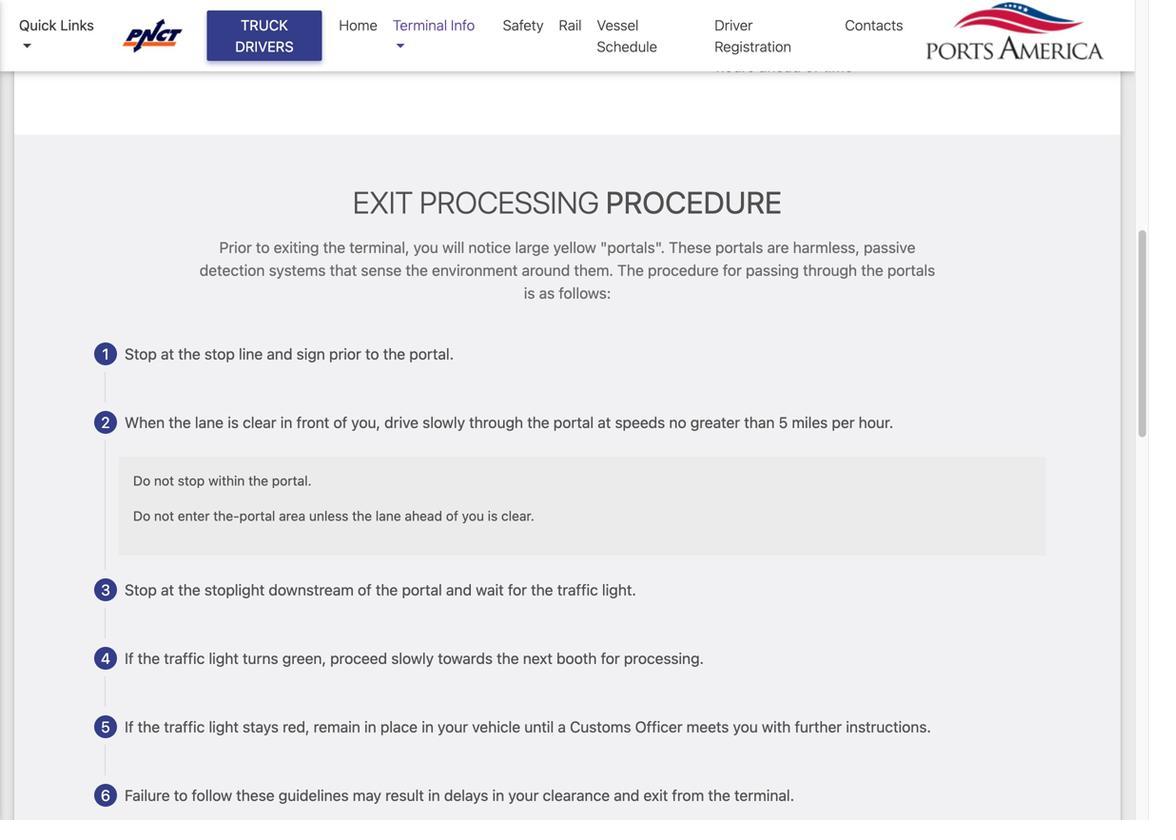 Task type: locate. For each thing, give the bounding box(es) containing it.
2 vertical spatial to
[[174, 787, 188, 805]]

stop left line
[[205, 345, 235, 363]]

ahead up stop at the stoplight downstream of the portal and wait for the traffic light.
[[405, 508, 443, 524]]

all pnct employees link
[[71, 9, 287, 78]]

0 horizontal spatial to
[[174, 787, 188, 805]]

2 vertical spatial at
[[161, 581, 174, 599]]

not right do
[[646, 34, 668, 52]]

0 vertical spatial do
[[133, 473, 151, 489]]

you left "clear."
[[462, 508, 484, 524]]

if the traffic light stays red, remain in place in your vehicle until a customs officer meets you with further instructions.
[[125, 718, 932, 736]]

1 horizontal spatial you
[[462, 508, 484, 524]]

do
[[133, 473, 151, 489], [133, 508, 151, 524]]

1 vertical spatial your
[[509, 787, 539, 805]]

lane right unless
[[376, 508, 401, 524]]

0 vertical spatial if
[[125, 650, 134, 668]]

0 horizontal spatial lane
[[195, 414, 224, 432]]

2 vertical spatial and
[[614, 787, 640, 805]]

through down harmless,
[[804, 261, 858, 279]]

1 horizontal spatial is
[[488, 508, 498, 524]]

0 horizontal spatial portals
[[716, 238, 764, 256]]

light left stays
[[209, 718, 239, 736]]

1 vertical spatial portal
[[240, 508, 275, 524]]

portal
[[554, 414, 594, 432], [240, 508, 275, 524], [402, 581, 442, 599]]

1 vertical spatial light
[[209, 718, 239, 736]]

1 horizontal spatial ahead
[[759, 57, 802, 75]]

0 vertical spatial and
[[267, 345, 293, 363]]

2 do from the top
[[133, 508, 151, 524]]

1 horizontal spatial to
[[256, 238, 270, 256]]

portal left speeds
[[554, 414, 594, 432]]

1 horizontal spatial 4
[[467, 34, 476, 52]]

not for do not enter the-portal area unless the lane ahead of you is clear.
[[154, 508, 174, 524]]

1 vertical spatial ahead
[[405, 508, 443, 524]]

1 vertical spatial you
[[462, 508, 484, 524]]

1 horizontal spatial for
[[601, 650, 620, 668]]

portal left wait
[[402, 581, 442, 599]]

when the lane is clear in front of you, drive slowly through the portal at speeds no greater than 5 miles per hour.
[[125, 414, 894, 432]]

4 down info
[[467, 34, 476, 52]]

1 vertical spatial portals
[[888, 261, 936, 279]]

0 vertical spatial a
[[733, 34, 741, 52]]

your left clearance
[[509, 787, 539, 805]]

proceed
[[330, 650, 387, 668]]

0 vertical spatial at
[[161, 345, 174, 363]]

at right 3
[[161, 581, 174, 599]]

hours
[[716, 57, 755, 75]]

1 horizontal spatial through
[[804, 261, 858, 279]]

portals
[[716, 238, 764, 256], [888, 261, 936, 279]]

until
[[525, 718, 554, 736]]

1 vertical spatial at
[[598, 414, 611, 432]]

follows:
[[559, 284, 611, 302]]

1 horizontal spatial portal
[[402, 581, 442, 599]]

for inside "prior to exiting the terminal, you will notice large yellow "portals". these portals are harmless, passive detection systems that sense the environment around them. the procedure for passing through the portals is as follows:"
[[723, 261, 742, 279]]

1 vertical spatial stop
[[125, 581, 157, 599]]

0 horizontal spatial and
[[267, 345, 293, 363]]

if for if the traffic light turns green, proceed slowly towards the next booth for processing.
[[125, 650, 134, 668]]

2 horizontal spatial you
[[734, 718, 759, 736]]

not for do not stop within the portal.
[[154, 473, 174, 489]]

0 vertical spatial portal.
[[410, 345, 454, 363]]

than
[[745, 414, 775, 432]]

a down driver
[[733, 34, 741, 52]]

your left vehicle
[[438, 718, 468, 736]]

a right until
[[558, 718, 566, 736]]

1 vertical spatial traffic
[[164, 650, 205, 668]]

portals left the are
[[716, 238, 764, 256]]

not down "when"
[[154, 473, 174, 489]]

2 vertical spatial traffic
[[164, 718, 205, 736]]

1 vertical spatial do
[[133, 508, 151, 524]]

notice
[[469, 238, 511, 256]]

through inside "prior to exiting the terminal, you will notice large yellow "portals". these portals are harmless, passive detection systems that sense the environment around them. the procedure for passing through the portals is as follows:"
[[804, 261, 858, 279]]

stop right 1
[[125, 345, 157, 363]]

visitors
[[538, 34, 587, 52]]

stop right 3
[[125, 581, 157, 599]]

at for stop at the stop line and sign prior to the portal.
[[161, 345, 174, 363]]

officer
[[636, 718, 683, 736]]

light.
[[603, 581, 637, 599]]

1 vertical spatial lane
[[376, 508, 401, 524]]

light for turns
[[209, 650, 239, 668]]

1 if from the top
[[125, 650, 134, 668]]

is left as
[[524, 284, 535, 302]]

0 horizontal spatial 5
[[101, 718, 110, 736]]

1 light from the top
[[209, 650, 239, 668]]

at
[[161, 345, 174, 363], [598, 414, 611, 432], [161, 581, 174, 599]]

ahead
[[759, 57, 802, 75], [405, 508, 443, 524]]

1 horizontal spatial portals
[[888, 261, 936, 279]]

around
[[522, 261, 570, 279]]

2 if from the top
[[125, 718, 134, 736]]

booth
[[557, 650, 597, 668]]

no
[[670, 414, 687, 432]]

1 vertical spatial 4
[[101, 650, 110, 668]]

with
[[762, 718, 791, 736]]

not
[[646, 34, 668, 52], [154, 473, 174, 489], [154, 508, 174, 524]]

the
[[873, 34, 895, 52], [323, 238, 346, 256], [406, 261, 428, 279], [862, 261, 884, 279], [178, 345, 201, 363], [383, 345, 406, 363], [169, 414, 191, 432], [528, 414, 550, 432], [249, 473, 269, 489], [352, 508, 372, 524], [178, 581, 201, 599], [376, 581, 398, 599], [531, 581, 554, 599], [138, 650, 160, 668], [497, 650, 519, 668], [138, 718, 160, 736], [709, 787, 731, 805]]

not left 'enter'
[[154, 508, 174, 524]]

you left with
[[734, 718, 759, 736]]

traffic for if the traffic light stays red, remain in place in your vehicle until a customs officer meets you with further instructions.
[[164, 718, 205, 736]]

of left "clear."
[[446, 508, 459, 524]]

0 vertical spatial to
[[256, 238, 270, 256]]

not inside any visitors who do not possess a twic, must notify the security department 24 hours ahead of time
[[646, 34, 668, 52]]

stop at the stoplight downstream of the portal and wait for the traffic light.
[[125, 581, 637, 599]]

unless
[[309, 508, 349, 524]]

ahead inside any visitors who do not possess a twic, must notify the security department 24 hours ahead of time
[[759, 57, 802, 75]]

all pnct employees
[[125, 34, 264, 52]]

0 vertical spatial 5
[[779, 414, 788, 432]]

0 vertical spatial you
[[414, 238, 439, 256]]

for
[[723, 261, 742, 279], [508, 581, 527, 599], [601, 650, 620, 668]]

within
[[209, 473, 245, 489]]

your
[[438, 718, 468, 736], [509, 787, 539, 805]]

environment
[[432, 261, 518, 279]]

through
[[804, 261, 858, 279], [469, 414, 524, 432]]

in right place
[[422, 718, 434, 736]]

exit processing procedure
[[353, 184, 783, 220]]

if for if the traffic light stays red, remain in place in your vehicle until a customs officer meets you with further instructions.
[[125, 718, 134, 736]]

of down must
[[806, 57, 820, 75]]

through right drive
[[469, 414, 524, 432]]

0 horizontal spatial you
[[414, 238, 439, 256]]

2 vertical spatial you
[[734, 718, 759, 736]]

employees
[[190, 34, 264, 52]]

4 down 3
[[101, 650, 110, 668]]

and
[[267, 345, 293, 363], [446, 581, 472, 599], [614, 787, 640, 805]]

2 vertical spatial for
[[601, 650, 620, 668]]

guidelines
[[279, 787, 349, 805]]

for right booth
[[601, 650, 620, 668]]

0 horizontal spatial portal
[[240, 508, 275, 524]]

safety
[[503, 17, 544, 33]]

0 horizontal spatial through
[[469, 414, 524, 432]]

pnct
[[146, 34, 186, 52]]

vessel schedule
[[597, 17, 658, 55]]

slowly
[[423, 414, 466, 432], [391, 650, 434, 668]]

0 vertical spatial is
[[524, 284, 535, 302]]

at right 1
[[161, 345, 174, 363]]

light left the turns
[[209, 650, 239, 668]]

1 do from the top
[[133, 473, 151, 489]]

stop
[[125, 345, 157, 363], [125, 581, 157, 599]]

vehicle
[[472, 718, 521, 736]]

info
[[451, 17, 475, 33]]

traffic left light.
[[558, 581, 599, 599]]

2 horizontal spatial for
[[723, 261, 742, 279]]

and right line
[[267, 345, 293, 363]]

do for do not enter the-portal area unless the lane ahead of you is clear.
[[133, 508, 151, 524]]

0 vertical spatial your
[[438, 718, 468, 736]]

2 horizontal spatial portal
[[554, 414, 594, 432]]

2 vertical spatial portal
[[402, 581, 442, 599]]

2 horizontal spatial is
[[524, 284, 535, 302]]

traffic up follow
[[164, 718, 205, 736]]

the
[[618, 261, 644, 279]]

0 horizontal spatial 4
[[101, 650, 110, 668]]

is left clear
[[228, 414, 239, 432]]

2 light from the top
[[209, 718, 239, 736]]

slowly left towards
[[391, 650, 434, 668]]

for right wait
[[508, 581, 527, 599]]

links
[[60, 17, 94, 33]]

traffic
[[558, 581, 599, 599], [164, 650, 205, 668], [164, 718, 205, 736]]

1 vertical spatial is
[[228, 414, 239, 432]]

driver registration link
[[708, 7, 838, 65]]

1 stop from the top
[[125, 345, 157, 363]]

at left speeds
[[598, 414, 611, 432]]

slowly right drive
[[423, 414, 466, 432]]

stop for stop at the stoplight downstream of the portal and wait for the traffic light.
[[125, 581, 157, 599]]

0 horizontal spatial portal.
[[272, 473, 312, 489]]

stays
[[243, 718, 279, 736]]

yellow
[[554, 238, 597, 256]]

and left wait
[[446, 581, 472, 599]]

2
[[101, 414, 110, 432]]

2 vertical spatial is
[[488, 508, 498, 524]]

5 up 6
[[101, 718, 110, 736]]

0 vertical spatial ahead
[[759, 57, 802, 75]]

0 vertical spatial through
[[804, 261, 858, 279]]

in left front
[[281, 414, 293, 432]]

1 vertical spatial stop
[[178, 473, 205, 489]]

4 for if the traffic light turns green, proceed slowly towards the next booth for processing.
[[101, 650, 110, 668]]

is left "clear."
[[488, 508, 498, 524]]

stoplight
[[205, 581, 265, 599]]

any visitors who do not possess a twic, must notify the security department 24 hours ahead of time
[[507, 34, 1063, 75]]

traffic left the turns
[[164, 650, 205, 668]]

1 vertical spatial not
[[154, 473, 174, 489]]

0 horizontal spatial a
[[558, 718, 566, 736]]

for left passing
[[723, 261, 742, 279]]

lane left clear
[[195, 414, 224, 432]]

the-
[[214, 508, 240, 524]]

do left 'enter'
[[133, 508, 151, 524]]

portal. up drive
[[410, 345, 454, 363]]

in
[[281, 414, 293, 432], [365, 718, 377, 736], [422, 718, 434, 736], [428, 787, 440, 805], [493, 787, 505, 805]]

remain
[[314, 718, 361, 736]]

0 vertical spatial stop
[[125, 345, 157, 363]]

1 horizontal spatial portal.
[[410, 345, 454, 363]]

4
[[467, 34, 476, 52], [101, 650, 110, 668]]

3
[[101, 581, 110, 599]]

miles
[[792, 414, 828, 432]]

0 vertical spatial not
[[646, 34, 668, 52]]

you left the will
[[414, 238, 439, 256]]

0 vertical spatial light
[[209, 650, 239, 668]]

ahead down twic,
[[759, 57, 802, 75]]

0 vertical spatial for
[[723, 261, 742, 279]]

1 horizontal spatial 5
[[779, 414, 788, 432]]

stop up 'enter'
[[178, 473, 205, 489]]

2 vertical spatial not
[[154, 508, 174, 524]]

drive
[[385, 414, 419, 432]]

1 horizontal spatial and
[[446, 581, 472, 599]]

place
[[381, 718, 418, 736]]

stop for stop at the stop line and sign prior to the portal.
[[125, 345, 157, 363]]

light
[[209, 650, 239, 668], [209, 718, 239, 736]]

your for clearance
[[509, 787, 539, 805]]

portal. up area on the left bottom of page
[[272, 473, 312, 489]]

1 horizontal spatial a
[[733, 34, 741, 52]]

and left exit
[[614, 787, 640, 805]]

department
[[960, 34, 1040, 52]]

if the traffic light turns green, proceed slowly towards the next booth for processing.
[[125, 650, 704, 668]]

to inside "prior to exiting the terminal, you will notice large yellow "portals". these portals are harmless, passive detection systems that sense the environment around them. the procedure for passing through the portals is as follows:"
[[256, 238, 270, 256]]

portals down passive
[[888, 261, 936, 279]]

speeds
[[615, 414, 666, 432]]

your for vehicle
[[438, 718, 468, 736]]

of right downstream
[[358, 581, 372, 599]]

0 horizontal spatial your
[[438, 718, 468, 736]]

0 horizontal spatial for
[[508, 581, 527, 599]]

failure to follow these guidelines may result in delays in your clearance and exit from the terminal.
[[125, 787, 795, 805]]

home link
[[332, 7, 385, 43]]

1 vertical spatial a
[[558, 718, 566, 736]]

2 stop from the top
[[125, 581, 157, 599]]

line
[[239, 345, 263, 363]]

as
[[539, 284, 555, 302]]

1 horizontal spatial your
[[509, 787, 539, 805]]

0 vertical spatial 4
[[467, 34, 476, 52]]

do not stop within the portal.
[[133, 473, 312, 489]]

1 vertical spatial if
[[125, 718, 134, 736]]

1 vertical spatial to
[[366, 345, 379, 363]]

terminal
[[393, 17, 448, 33]]

red,
[[283, 718, 310, 736]]

do down "when"
[[133, 473, 151, 489]]

light for stays
[[209, 718, 239, 736]]

5 right than on the right of page
[[779, 414, 788, 432]]

portal left area on the left bottom of page
[[240, 508, 275, 524]]

of
[[806, 57, 820, 75], [334, 414, 348, 432], [446, 508, 459, 524], [358, 581, 372, 599]]

turns
[[243, 650, 279, 668]]

0 vertical spatial slowly
[[423, 414, 466, 432]]

to for 6
[[174, 787, 188, 805]]

truck
[[241, 17, 288, 33]]

1 horizontal spatial lane
[[376, 508, 401, 524]]



Task type: vqa. For each thing, say whether or not it's contained in the screenshot.


Task type: describe. For each thing, give the bounding box(es) containing it.
of inside any visitors who do not possess a twic, must notify the security department 24 hours ahead of time
[[806, 57, 820, 75]]

1 vertical spatial through
[[469, 414, 524, 432]]

green,
[[283, 650, 326, 668]]

security
[[899, 34, 956, 52]]

1
[[102, 345, 109, 363]]

6
[[101, 787, 110, 805]]

wait
[[476, 581, 504, 599]]

must
[[791, 34, 826, 52]]

in right delays at the left bottom of page
[[493, 787, 505, 805]]

rail
[[559, 17, 582, 33]]

greater
[[691, 414, 741, 432]]

truck drivers
[[235, 17, 294, 55]]

driver
[[715, 17, 754, 33]]

0 horizontal spatial is
[[228, 414, 239, 432]]

them.
[[574, 261, 614, 279]]

are
[[768, 238, 790, 256]]

result
[[386, 787, 424, 805]]

terminal,
[[350, 238, 410, 256]]

failure
[[125, 787, 170, 805]]

from
[[673, 787, 705, 805]]

terminal info link
[[385, 7, 496, 65]]

do not enter the-portal area unless the lane ahead of you is clear.
[[133, 508, 535, 524]]

processing
[[420, 184, 600, 220]]

at for stop at the stoplight downstream of the portal and wait for the traffic light.
[[161, 581, 174, 599]]

procedure
[[606, 184, 783, 220]]

per
[[832, 414, 855, 432]]

possess
[[672, 34, 729, 52]]

2 horizontal spatial and
[[614, 787, 640, 805]]

vessel schedule link
[[590, 7, 708, 65]]

will
[[443, 238, 465, 256]]

1 vertical spatial and
[[446, 581, 472, 599]]

may
[[353, 787, 382, 805]]

when
[[125, 414, 165, 432]]

clear.
[[502, 508, 535, 524]]

home
[[339, 17, 378, 33]]

towards
[[438, 650, 493, 668]]

quick links link
[[19, 14, 105, 57]]

to for exit processing
[[256, 238, 270, 256]]

sign
[[297, 345, 325, 363]]

schedule
[[597, 38, 658, 55]]

passive
[[864, 238, 916, 256]]

4 for any visitors who do not possess a twic, must notify the security department 24 hours ahead of time
[[467, 34, 476, 52]]

these
[[669, 238, 712, 256]]

1 vertical spatial portal.
[[272, 473, 312, 489]]

time
[[824, 57, 854, 75]]

in left place
[[365, 718, 377, 736]]

meets
[[687, 718, 730, 736]]

clear
[[243, 414, 277, 432]]

vessel
[[597, 17, 639, 33]]

all
[[125, 34, 142, 52]]

quick
[[19, 17, 57, 33]]

the inside any visitors who do not possess a twic, must notify the security department 24 hours ahead of time
[[873, 34, 895, 52]]

safety link
[[496, 7, 552, 43]]

driver registration
[[715, 17, 792, 55]]

0 vertical spatial portals
[[716, 238, 764, 256]]

24
[[1044, 34, 1063, 52]]

that
[[330, 261, 357, 279]]

twic,
[[745, 34, 787, 52]]

passing
[[746, 261, 800, 279]]

of left you,
[[334, 414, 348, 432]]

clearance
[[543, 787, 610, 805]]

a inside any visitors who do not possess a twic, must notify the security department 24 hours ahead of time
[[733, 34, 741, 52]]

1 vertical spatial for
[[508, 581, 527, 599]]

area
[[279, 508, 306, 524]]

next
[[523, 650, 553, 668]]

0 vertical spatial lane
[[195, 414, 224, 432]]

you inside "prior to exiting the terminal, you will notice large yellow "portals". these portals are harmless, passive detection systems that sense the environment around them. the procedure for passing through the portals is as follows:"
[[414, 238, 439, 256]]

2 horizontal spatial to
[[366, 345, 379, 363]]

downstream
[[269, 581, 354, 599]]

0 vertical spatial traffic
[[558, 581, 599, 599]]

exit
[[353, 184, 413, 220]]

large
[[515, 238, 550, 256]]

front
[[297, 414, 330, 432]]

exit
[[644, 787, 669, 805]]

follow
[[192, 787, 232, 805]]

1 vertical spatial slowly
[[391, 650, 434, 668]]

rail link
[[552, 7, 590, 43]]

terminal.
[[735, 787, 795, 805]]

contacts link
[[838, 7, 912, 43]]

0 vertical spatial stop
[[205, 345, 235, 363]]

sense
[[361, 261, 402, 279]]

processing.
[[624, 650, 704, 668]]

1 vertical spatial 5
[[101, 718, 110, 736]]

stop at the stop line and sign prior to the portal.
[[125, 345, 454, 363]]

registration
[[715, 38, 792, 55]]

customs
[[570, 718, 632, 736]]

contacts
[[846, 17, 904, 33]]

these
[[236, 787, 275, 805]]

enter
[[178, 508, 210, 524]]

do for do not stop within the portal.
[[133, 473, 151, 489]]

do
[[624, 34, 642, 52]]

traffic for if the traffic light turns green, proceed slowly towards the next booth for processing.
[[164, 650, 205, 668]]

prior
[[329, 345, 362, 363]]

is inside "prior to exiting the terminal, you will notice large yellow "portals". these portals are harmless, passive detection systems that sense the environment around them. the procedure for passing through the portals is as follows:"
[[524, 284, 535, 302]]

harmless,
[[794, 238, 860, 256]]

0 vertical spatial portal
[[554, 414, 594, 432]]

terminal info
[[393, 17, 475, 33]]

further
[[795, 718, 843, 736]]

"portals".
[[601, 238, 665, 256]]

0 horizontal spatial ahead
[[405, 508, 443, 524]]

prior
[[220, 238, 252, 256]]

in right result
[[428, 787, 440, 805]]



